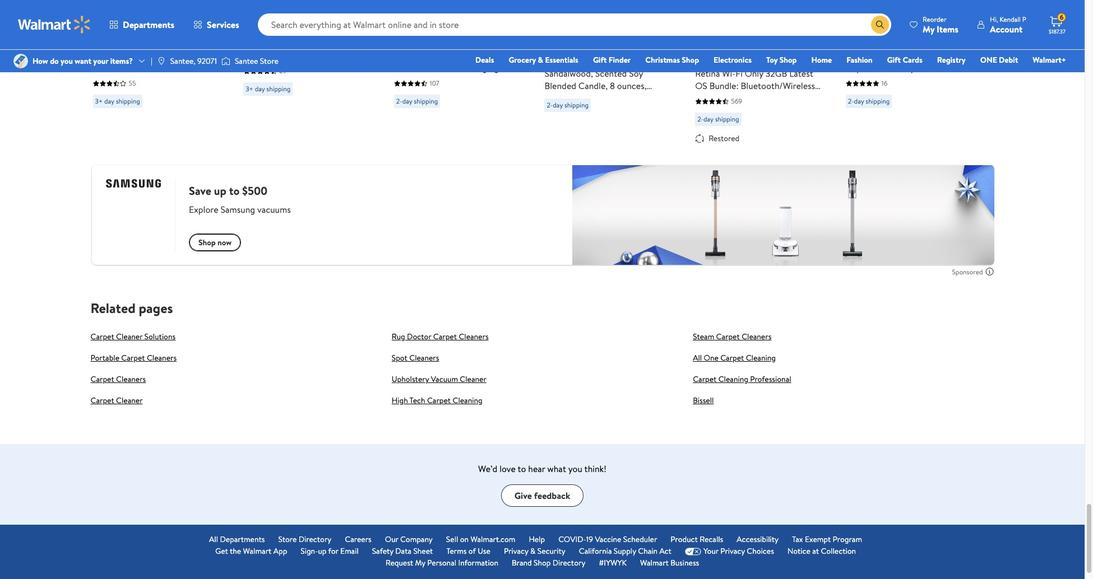 Task type: vqa. For each thing, say whether or not it's contained in the screenshot.
"Terrain" inside the Cooper Discoverer All-Terrain 275/55R20 117T Light Truck & SUV Tire
no



Task type: describe. For each thing, give the bounding box(es) containing it.
carpet cleaning professional link
[[693, 374, 792, 386]]

| left the new
[[339, 50, 341, 62]]

rug doctor carpet cleaners link
[[392, 332, 489, 343]]

covid-19 vaccine scheduler
[[559, 535, 657, 546]]

day down airbuds
[[704, 115, 714, 124]]

for inside $19.99 168 pieces galaxy party supplies with paper plates, napkins, cups, and cutlery for outer space birthday party decorations (serves 24)
[[917, 62, 929, 74]]

0 vertical spatial you
[[61, 55, 73, 67]]

0 vertical spatial party
[[916, 37, 937, 50]]

fashion
[[847, 54, 873, 66]]

| left nickel
[[309, 50, 311, 62]]

2-day shipping for $17.97
[[396, 97, 438, 106]]

gift for gift finder
[[593, 54, 607, 66]]

cleaning for high tech carpet cleaning
[[453, 396, 483, 407]]

options from $199.00 – $349.00
[[696, 35, 804, 46]]

day for $17.97
[[402, 97, 412, 106]]

professional
[[751, 374, 792, 386]]

with
[[846, 50, 863, 62]]

christmas shop
[[646, 54, 699, 66]]

sherrie,
[[608, 55, 638, 68]]

by
[[597, 55, 606, 68]]

what
[[548, 463, 566, 476]]

ounce
[[394, 62, 420, 74]]

doctor
[[407, 332, 432, 343]]

do
[[50, 55, 59, 67]]

1 horizontal spatial 2-day shipping
[[698, 115, 740, 124]]

now for now $379.99
[[243, 20, 264, 34]]

| right red at left
[[180, 50, 181, 62]]

get
[[215, 546, 228, 558]]

walmart business link
[[640, 558, 700, 570]]

accessibility link
[[737, 535, 779, 546]]

& for grocery
[[538, 54, 543, 66]]

gift finder
[[593, 54, 631, 66]]

shipping inside savvy scents by sherrie, amber sandalwood, scented soy blended candle, 8 ounces, premium aromatherapy 2-day shipping
[[565, 101, 589, 110]]

ounces,
[[617, 80, 647, 92]]

now for now $374.00
[[93, 20, 113, 34]]

savvy
[[545, 55, 567, 68]]

3+ for now $379.99
[[246, 84, 253, 94]]

related pages
[[91, 299, 173, 318]]

hi,
[[990, 14, 999, 24]]

carpet up all one carpet cleaning link
[[717, 332, 740, 343]]

29
[[279, 66, 287, 76]]

options
[[753, 5, 774, 14]]

p
[[1023, 14, 1027, 24]]

items
[[937, 23, 959, 35]]

how do you want your items?
[[33, 55, 133, 67]]

168
[[846, 37, 859, 50]]

carpet down the upholstery vacuum cleaner link
[[427, 396, 451, 407]]

services button
[[184, 11, 249, 38]]

all departments link
[[209, 535, 265, 546]]

day for $374.00
[[104, 97, 114, 106]]

107
[[430, 79, 440, 88]]

carpet cleaner solutions link
[[91, 332, 176, 343]]

– for restored apple ipad 10.2-inch retina wi-fi only 32gb latest os bundle: bluetooth/wireless airbuds by certified 2 day express (refurbished)
[[771, 35, 775, 46]]

vacuum for $374.00
[[93, 50, 124, 62]]

all one carpet cleaning link
[[693, 353, 776, 364]]

carpet right 'one'
[[721, 353, 744, 364]]

cleaners up all one carpet cleaning link
[[742, 332, 772, 343]]

shipping down 569
[[715, 115, 740, 124]]

2- inside savvy scents by sherrie, amber sandalwood, scented soy blended candle, 8 ounces, premium aromatherapy 2-day shipping
[[547, 101, 553, 110]]

steam carpet cleaners
[[693, 332, 772, 343]]

outer
[[931, 62, 954, 74]]

my inside notice at collection request my personal information
[[415, 558, 426, 569]]

carpet cleaner link
[[91, 396, 143, 407]]

carpet cleaning professional
[[693, 374, 792, 386]]

3+ for now $374.00
[[95, 97, 103, 106]]

1 horizontal spatial you
[[569, 463, 583, 476]]

shipping for $374.00
[[116, 97, 140, 106]]

Search search field
[[258, 13, 892, 36]]

1 vertical spatial store
[[278, 535, 297, 546]]

2 horizontal spatial vacuum
[[431, 374, 458, 386]]

spot cleaners
[[392, 353, 439, 364]]

cleaners right doctor
[[459, 332, 489, 343]]

by
[[727, 92, 737, 105]]

home link
[[807, 54, 837, 66]]

| down motorhead
[[151, 55, 152, 67]]

24)
[[927, 87, 939, 99]]

scented
[[595, 68, 627, 80]]

outsize
[[270, 37, 300, 50]]

8
[[610, 80, 615, 92]]

space
[[846, 74, 869, 87]]

upholstery vacuum cleaner
[[392, 374, 487, 386]]

product group containing now $379.99
[[243, 0, 369, 147]]

aromatherapy
[[582, 92, 638, 105]]

services
[[207, 19, 239, 31]]

request
[[386, 558, 413, 569]]

ipad
[[758, 55, 774, 68]]

2- for dunkin' original blend medium roast decaf ground coffee, 30 ounce canister (packaging may vary)
[[396, 97, 402, 106]]

roast
[[394, 50, 416, 62]]

reorder my items
[[923, 14, 959, 35]]

walmart inside "tax exempt program get the walmart app"
[[243, 546, 272, 558]]

carpet right doctor
[[433, 332, 457, 343]]

safety data sheet link
[[372, 546, 433, 558]]

#iywyk link
[[599, 558, 627, 570]]

birthday
[[871, 74, 904, 87]]

6
[[1060, 12, 1064, 22]]

privacy & security link
[[504, 546, 566, 558]]

decorations
[[846, 87, 894, 99]]

rug doctor carpet cleaners
[[392, 332, 489, 343]]

day for $379.99
[[255, 84, 265, 94]]

our
[[385, 535, 399, 546]]

tax
[[792, 535, 803, 546]]

christmas shop link
[[641, 54, 704, 66]]

restored for restored apple ipad 10.2-inch retina wi-fi only 32gb latest os bundle: bluetooth/wireless airbuds by certified 2 day express (refurbished)
[[696, 55, 731, 68]]

my inside reorder my items
[[923, 23, 935, 35]]

2-day shipping for 168
[[848, 97, 890, 106]]

day for 168
[[854, 97, 864, 106]]

refurbished
[[93, 62, 140, 74]]

1 horizontal spatial directory
[[553, 558, 586, 569]]

product recalls
[[671, 535, 724, 546]]

covid-19 vaccine scheduler link
[[559, 535, 657, 546]]

1 horizontal spatial walmart
[[640, 558, 669, 569]]

our company
[[385, 535, 433, 546]]

up
[[318, 546, 327, 558]]

exempt
[[805, 535, 831, 546]]

shop for toy
[[780, 54, 797, 66]]

supply
[[614, 546, 636, 558]]

portable carpet cleaners link
[[91, 353, 177, 364]]

$19.99 168 pieces galaxy party supplies with paper plates, napkins, cups, and cutlery for outer space birthday party decorations (serves 24)
[[846, 20, 971, 99]]

from for savvy scents by sherrie, amber sandalwood, scented soy blended candle, 8 ounces, premium aromatherapy
[[574, 35, 591, 46]]

cleaners down portable carpet cleaners on the bottom left of the page
[[116, 374, 146, 386]]

upholstery
[[392, 374, 429, 386]]

569
[[731, 97, 742, 106]]

(refurbished)
[[727, 105, 780, 117]]

options for savvy scents by sherrie, amber sandalwood, scented soy blended candle, 8 ounces, premium aromatherapy
[[545, 35, 572, 46]]

galaxy
[[888, 37, 914, 50]]

2- for restored apple ipad 10.2-inch retina wi-fi only 32gb latest os bundle: bluetooth/wireless airbuds by certified 2 day express (refurbished)
[[698, 115, 704, 124]]

bluetooth/wireless
[[741, 80, 815, 92]]

california
[[579, 546, 612, 558]]

gift for gift cards
[[888, 54, 901, 66]]

carpet cleaner solutions
[[91, 332, 176, 343]]

decaf
[[418, 50, 442, 62]]

hi, kendall p account
[[990, 14, 1027, 35]]

medium
[[483, 37, 514, 50]]

cleaner inside now $374.00 $499.99 dyson v10 motorhead cordfree vacuum cleaner | red | refurbished
[[126, 50, 156, 62]]

now $374.00 $499.99 dyson v10 motorhead cordfree vacuum cleaner | red | refurbished
[[93, 20, 217, 74]]

shop for christmas
[[682, 54, 699, 66]]



Task type: locate. For each thing, give the bounding box(es) containing it.
paper
[[865, 50, 887, 62]]

shipping for 168
[[866, 97, 890, 106]]

1 horizontal spatial dyson
[[243, 37, 268, 50]]

1 horizontal spatial departments
[[220, 535, 265, 546]]

1 gift from the left
[[593, 54, 607, 66]]

departments up the the
[[220, 535, 265, 546]]

reorder
[[923, 14, 947, 24]]

0 horizontal spatial all
[[209, 535, 218, 546]]

shop for brand
[[534, 558, 551, 569]]

1 privacy from the left
[[504, 546, 529, 558]]

1 – from the left
[[616, 35, 620, 46]]

shop inside toy shop link
[[780, 54, 797, 66]]

1 vertical spatial departments
[[220, 535, 265, 546]]

sponsored for sponsored $17.97 59.9 ¢/oz dunkin' original blend medium roast decaf ground coffee, 30 ounce canister (packaging may vary)
[[394, 8, 425, 18]]

2- down space
[[848, 97, 854, 106]]

high tech carpet cleaning link
[[392, 396, 483, 407]]

day down blended
[[553, 101, 563, 110]]

0 vertical spatial walmart
[[243, 546, 272, 558]]

cleaners down doctor
[[410, 353, 439, 364]]

1 horizontal spatial  image
[[221, 56, 230, 67]]

0 horizontal spatial options
[[545, 35, 572, 46]]

walmart image
[[18, 16, 91, 34]]

& down help
[[531, 546, 536, 558]]

Walmart Site-Wide search field
[[258, 13, 892, 36]]

2 privacy from the left
[[721, 546, 745, 558]]

– right $199.00
[[771, 35, 775, 46]]

carpet down carpet cleaners
[[91, 396, 114, 407]]

1 options from the left
[[545, 35, 572, 46]]

all for all departments
[[209, 535, 218, 546]]

now left the $379.99
[[243, 20, 264, 34]]

dyson up the santee store
[[243, 37, 268, 50]]

all for all one carpet cleaning
[[693, 353, 702, 364]]

vacuum inside now $374.00 $499.99 dyson v10 motorhead cordfree vacuum cleaner | red | refurbished
[[93, 50, 124, 62]]

0 vertical spatial for
[[917, 62, 929, 74]]

0 horizontal spatial now
[[93, 20, 113, 34]]

store up app
[[278, 535, 297, 546]]

certified
[[739, 92, 774, 105]]

deals link
[[471, 54, 499, 66]]

0 vertical spatial sponsored
[[394, 8, 425, 18]]

information
[[458, 558, 499, 569]]

vacuum for $379.99
[[243, 50, 274, 62]]

$379.99
[[266, 20, 299, 34]]

3+ day shipping for $379.99
[[246, 84, 291, 94]]

& for privacy
[[531, 546, 536, 558]]

from for restored apple ipad 10.2-inch retina wi-fi only 32gb latest os bundle: bluetooth/wireless airbuds by certified 2 day express (refurbished)
[[724, 35, 741, 46]]

ground
[[444, 50, 473, 62]]

 image for how do you want your items?
[[13, 54, 28, 68]]

4 product group from the left
[[545, 0, 671, 147]]

cutlery
[[886, 62, 915, 74]]

 image right 92071
[[221, 56, 230, 67]]

product group containing now $374.00
[[93, 0, 219, 147]]

1 horizontal spatial &
[[538, 54, 543, 66]]

cleaning down the upholstery vacuum cleaner link
[[453, 396, 483, 407]]

dyson inside now $374.00 $499.99 dyson v10 motorhead cordfree vacuum cleaner | red | refurbished
[[93, 37, 117, 50]]

day
[[783, 92, 798, 105]]

your privacy choices
[[704, 546, 774, 558]]

dyson inside now $379.99 $599.99 dyson outsize plus cordless vacuum cleaner | nickel | new
[[243, 37, 268, 50]]

one
[[981, 54, 998, 66]]

$499.99
[[155, 21, 182, 33]]

1 horizontal spatial options
[[696, 35, 723, 46]]

1 horizontal spatial for
[[917, 62, 929, 74]]

all left 'one'
[[693, 353, 702, 364]]

blended
[[545, 80, 577, 92]]

gift
[[593, 54, 607, 66], [888, 54, 901, 66]]

2 from from the left
[[724, 35, 741, 46]]

1 vertical spatial &
[[531, 546, 536, 558]]

gift inside gift cards link
[[888, 54, 901, 66]]

carpet down carpet cleaner solutions link
[[121, 353, 145, 364]]

1 vertical spatial 3+
[[95, 97, 103, 106]]

cleaners down 'solutions'
[[147, 353, 177, 364]]

0 horizontal spatial sponsored
[[394, 8, 425, 18]]

3+ day shipping for $374.00
[[95, 97, 140, 106]]

product group containing savvy scents by sherrie, amber sandalwood, scented soy blended candle, 8 ounces, premium aromatherapy
[[545, 0, 671, 147]]

0 vertical spatial all
[[693, 353, 702, 364]]

v10
[[120, 37, 134, 50]]

day inside savvy scents by sherrie, amber sandalwood, scented soy blended candle, 8 ounces, premium aromatherapy 2-day shipping
[[553, 101, 563, 110]]

my down sheet
[[415, 558, 426, 569]]

1 horizontal spatial my
[[923, 23, 935, 35]]

1 horizontal spatial shop
[[682, 54, 699, 66]]

safety
[[372, 546, 394, 558]]

0 horizontal spatial shop
[[534, 558, 551, 569]]

amber
[[640, 55, 667, 68]]

carpet cleaners
[[91, 374, 146, 386]]

one debit
[[981, 54, 1019, 66]]

cleaning for all one carpet cleaning
[[746, 353, 776, 364]]

1 vertical spatial cleaning
[[719, 374, 749, 386]]

bissell
[[693, 396, 714, 407]]

shipping down 16
[[866, 97, 890, 106]]

sign-
[[301, 546, 318, 558]]

3+ day shipping down "55"
[[95, 97, 140, 106]]

privacy up brand
[[504, 546, 529, 558]]

 image
[[157, 57, 166, 66]]

shop inside brand shop directory link
[[534, 558, 551, 569]]

restored up bundle:
[[696, 55, 731, 68]]

pages
[[139, 299, 173, 318]]

debit
[[999, 54, 1019, 66]]

product group containing restored apple ipad 10.2-inch retina wi-fi only 32gb latest os bundle: bluetooth/wireless airbuds by certified 2 day express (refurbished)
[[696, 0, 821, 147]]

1 horizontal spatial now
[[243, 20, 264, 34]]

you right what
[[569, 463, 583, 476]]

red
[[162, 50, 178, 62]]

1 horizontal spatial 3+ day shipping
[[246, 84, 291, 94]]

dyson for $374.00
[[93, 37, 117, 50]]

day down space
[[854, 97, 864, 106]]

options from $15.00 – $18.00
[[545, 35, 644, 46]]

request my personal information link
[[386, 558, 499, 570]]

day down vary)
[[402, 97, 412, 106]]

steam carpet cleaners link
[[693, 332, 772, 343]]

bissell link
[[693, 396, 714, 407]]

rug
[[392, 332, 405, 343]]

2 product group from the left
[[243, 0, 369, 147]]

sponsored for sponsored
[[953, 267, 983, 277]]

1 now from the left
[[93, 20, 113, 34]]

you right do
[[61, 55, 73, 67]]

departments up motorhead
[[123, 19, 174, 31]]

& left savvy
[[538, 54, 543, 66]]

1 vertical spatial all
[[209, 535, 218, 546]]

sign-up for email
[[301, 546, 359, 558]]

brand shop directory link
[[512, 558, 586, 570]]

1 dyson from the left
[[93, 37, 117, 50]]

$199.00
[[743, 35, 769, 46]]

0 vertical spatial my
[[923, 23, 935, 35]]

0 horizontal spatial –
[[616, 35, 620, 46]]

motorhead
[[136, 37, 179, 50]]

terms of use link
[[447, 546, 491, 558]]

scheduler
[[624, 535, 657, 546]]

shipping for $379.99
[[267, 84, 291, 94]]

shipping for $17.97
[[414, 97, 438, 106]]

$18.00
[[622, 35, 644, 46]]

cleaning
[[746, 353, 776, 364], [719, 374, 749, 386], [453, 396, 483, 407]]

0 horizontal spatial my
[[415, 558, 426, 569]]

my left items
[[923, 23, 935, 35]]

0 horizontal spatial for
[[328, 546, 339, 558]]

options for restored apple ipad 10.2-inch retina wi-fi only 32gb latest os bundle: bluetooth/wireless airbuds by certified 2 day express (refurbished)
[[696, 35, 723, 46]]

0 horizontal spatial  image
[[13, 54, 28, 68]]

– for savvy scents by sherrie, amber sandalwood, scented soy blended candle, 8 ounces, premium aromatherapy
[[616, 35, 620, 46]]

1 vertical spatial party
[[906, 74, 927, 87]]

now inside now $379.99 $599.99 dyson outsize plus cordless vacuum cleaner | nickel | new
[[243, 20, 264, 34]]

restored for restored
[[709, 133, 740, 144]]

restored
[[696, 55, 731, 68], [709, 133, 740, 144]]

spot
[[392, 353, 408, 364]]

0 horizontal spatial directory
[[299, 535, 332, 546]]

from up electronics link
[[724, 35, 741, 46]]

1 from from the left
[[574, 35, 591, 46]]

1 vertical spatial you
[[569, 463, 583, 476]]

| left red at left
[[158, 50, 160, 62]]

departments button
[[100, 11, 184, 38]]

carpet up bissell link
[[693, 374, 717, 386]]

shipping down blended
[[565, 101, 589, 110]]

2 now from the left
[[243, 20, 264, 34]]

store
[[260, 55, 279, 67], [278, 535, 297, 546]]

ad disclaimer and feedback image
[[986, 268, 995, 277]]

sponsored inside sponsored $17.97 59.9 ¢/oz dunkin' original blend medium roast decaf ground coffee, 30 ounce canister (packaging may vary)
[[394, 8, 425, 18]]

0 horizontal spatial departments
[[123, 19, 174, 31]]

1 product group from the left
[[93, 0, 219, 147]]

(packaging
[[457, 62, 499, 74]]

party down the cards
[[906, 74, 927, 87]]

0 horizontal spatial privacy
[[504, 546, 529, 558]]

safety data sheet
[[372, 546, 433, 558]]

sandalwood,
[[545, 68, 593, 80]]

2- down vary)
[[396, 97, 402, 106]]

carpet up the portable
[[91, 332, 114, 343]]

walmart down chain
[[640, 558, 669, 569]]

departments inside popup button
[[123, 19, 174, 31]]

sponsored left ad disclaimer and feedback image
[[953, 267, 983, 277]]

cleaning up professional
[[746, 353, 776, 364]]

2-day shipping down 16
[[848, 97, 890, 106]]

company
[[400, 535, 433, 546]]

vacuum right want
[[93, 50, 124, 62]]

2-day shipping down vary)
[[396, 97, 438, 106]]

finder
[[609, 54, 631, 66]]

1 horizontal spatial vacuum
[[243, 50, 274, 62]]

sponsored up $17.97
[[394, 8, 425, 18]]

1 vertical spatial my
[[415, 558, 426, 569]]

tech
[[410, 396, 425, 407]]

1 vertical spatial for
[[328, 546, 339, 558]]

2-day shipping down airbuds
[[698, 115, 740, 124]]

1 horizontal spatial gift
[[888, 54, 901, 66]]

0 horizontal spatial gift
[[593, 54, 607, 66]]

0 vertical spatial cleaning
[[746, 353, 776, 364]]

we'd love to hear what you think!
[[478, 463, 607, 476]]

0 horizontal spatial vacuum
[[93, 50, 124, 62]]

santee
[[235, 55, 258, 67]]

0 vertical spatial 3+ day shipping
[[246, 84, 291, 94]]

day down refurbished
[[104, 97, 114, 106]]

and
[[870, 62, 884, 74]]

0 horizontal spatial you
[[61, 55, 73, 67]]

from up the "scents"
[[574, 35, 591, 46]]

may
[[501, 62, 518, 74]]

0 horizontal spatial walmart
[[243, 546, 272, 558]]

6 product group from the left
[[846, 0, 972, 147]]

2 dyson from the left
[[243, 37, 268, 50]]

store directory
[[278, 535, 332, 546]]

dyson up your
[[93, 37, 117, 50]]

cleaning down all one carpet cleaning link
[[719, 374, 749, 386]]

fi
[[736, 68, 743, 80]]

2- down airbuds
[[698, 115, 704, 124]]

dyson for $379.99
[[243, 37, 268, 50]]

store left 29
[[260, 55, 279, 67]]

 image
[[13, 54, 28, 68], [221, 56, 230, 67]]

shipping down '107'
[[414, 97, 438, 106]]

shipping down 29
[[267, 84, 291, 94]]

0 vertical spatial 3+
[[246, 84, 253, 94]]

shop up retina
[[682, 54, 699, 66]]

1 vertical spatial restored
[[709, 133, 740, 144]]

solutions
[[144, 332, 176, 343]]

shop right toy
[[780, 54, 797, 66]]

gift cards
[[888, 54, 923, 66]]

privacy choices icon image
[[685, 548, 702, 556]]

1 horizontal spatial all
[[693, 353, 702, 364]]

2 horizontal spatial shop
[[780, 54, 797, 66]]

gift cards link
[[883, 54, 928, 66]]

upholstery vacuum cleaner link
[[392, 374, 487, 386]]

now $379.99 $599.99 dyson outsize plus cordless vacuum cleaner | nickel | new
[[243, 20, 361, 62]]

0 vertical spatial departments
[[123, 19, 174, 31]]

all up get
[[209, 535, 218, 546]]

electronics
[[714, 54, 752, 66]]

3+ down santee
[[246, 84, 253, 94]]

carpet cleaner
[[91, 396, 143, 407]]

search icon image
[[876, 20, 885, 29]]

2 vertical spatial cleaning
[[453, 396, 483, 407]]

gift finder link
[[588, 54, 636, 66]]

shop down privacy & security
[[534, 558, 551, 569]]

sell on walmart.com link
[[446, 535, 516, 546]]

3+ day shipping down 29
[[246, 84, 291, 94]]

cleaners
[[459, 332, 489, 343], [742, 332, 772, 343], [147, 353, 177, 364], [410, 353, 439, 364], [116, 374, 146, 386]]

1 vertical spatial 3+ day shipping
[[95, 97, 140, 106]]

restored inside restored apple ipad 10.2-inch retina wi-fi only 32gb latest os bundle: bluetooth/wireless airbuds by certified 2 day express (refurbished)
[[696, 55, 731, 68]]

restored down express
[[709, 133, 740, 144]]

cards
[[903, 54, 923, 66]]

– right $15.00
[[616, 35, 620, 46]]

1 horizontal spatial –
[[771, 35, 775, 46]]

0 horizontal spatial 2-day shipping
[[396, 97, 438, 106]]

2 options from the left
[[696, 35, 723, 46]]

3+ down refurbished
[[95, 97, 103, 106]]

data
[[396, 546, 412, 558]]

vacuum up 'high tech carpet cleaning'
[[431, 374, 458, 386]]

santee, 92071
[[170, 55, 217, 67]]

vacuum down the $379.99
[[243, 50, 274, 62]]

0 vertical spatial restored
[[696, 55, 731, 68]]

get the walmart app link
[[215, 546, 287, 558]]

new
[[343, 50, 361, 62]]

directory down security at the bottom
[[553, 558, 586, 569]]

carpet down the portable
[[91, 374, 114, 386]]

2 – from the left
[[771, 35, 775, 46]]

1 horizontal spatial 3+
[[246, 84, 253, 94]]

day down the santee store
[[255, 84, 265, 94]]

apple
[[733, 55, 756, 68]]

portable
[[91, 353, 119, 364]]

on
[[460, 535, 469, 546]]

0 horizontal spatial dyson
[[93, 37, 117, 50]]

walmart right the the
[[243, 546, 272, 558]]

0 horizontal spatial from
[[574, 35, 591, 46]]

directory up sign-
[[299, 535, 332, 546]]

chain
[[638, 546, 658, 558]]

product group
[[93, 0, 219, 147], [243, 0, 369, 147], [394, 0, 520, 147], [545, 0, 671, 147], [696, 0, 821, 147], [846, 0, 972, 147]]

give feedback
[[515, 490, 571, 503]]

shipping down "55"
[[116, 97, 140, 106]]

for
[[917, 62, 929, 74], [328, 546, 339, 558]]

terms
[[447, 546, 467, 558]]

options up essentials
[[545, 35, 572, 46]]

1 horizontal spatial from
[[724, 35, 741, 46]]

1 horizontal spatial sponsored
[[953, 267, 983, 277]]

now left '$374.00' on the top left of the page
[[93, 20, 113, 34]]

92071
[[197, 55, 217, 67]]

 image for santee store
[[221, 56, 230, 67]]

0 horizontal spatial 3+
[[95, 97, 103, 106]]

0 horizontal spatial 3+ day shipping
[[95, 97, 140, 106]]

1 horizontal spatial privacy
[[721, 546, 745, 558]]

cleaner inside now $379.99 $599.99 dyson outsize plus cordless vacuum cleaner | nickel | new
[[277, 50, 307, 62]]

how
[[33, 55, 48, 67]]

use
[[478, 546, 491, 558]]

tax exempt program link
[[792, 535, 863, 546]]

options up electronics
[[696, 35, 723, 46]]

2- down blended
[[547, 101, 553, 110]]

product group containing $17.97
[[394, 0, 520, 147]]

privacy right your
[[721, 546, 745, 558]]

feedback
[[534, 490, 571, 503]]

gift inside gift finder link
[[593, 54, 607, 66]]

now inside now $374.00 $499.99 dyson v10 motorhead cordfree vacuum cleaner | red | refurbished
[[93, 20, 113, 34]]

cordfree
[[181, 37, 217, 50]]

vacuum inside now $379.99 $599.99 dyson outsize plus cordless vacuum cleaner | nickel | new
[[243, 50, 274, 62]]

2 horizontal spatial 2-day shipping
[[848, 97, 890, 106]]

 image left how
[[13, 54, 28, 68]]

0 horizontal spatial &
[[531, 546, 536, 558]]

party up the cards
[[916, 37, 937, 50]]

0 vertical spatial store
[[260, 55, 279, 67]]

1 vertical spatial directory
[[553, 558, 586, 569]]

2- for 168 pieces galaxy party supplies with paper plates, napkins, cups, and cutlery for outer space birthday party decorations (serves 24)
[[848, 97, 854, 106]]

1 vertical spatial walmart
[[640, 558, 669, 569]]

2 gift from the left
[[888, 54, 901, 66]]

product group containing $19.99
[[846, 0, 972, 147]]

shop inside christmas shop 'link'
[[682, 54, 699, 66]]

3 product group from the left
[[394, 0, 520, 147]]

security
[[538, 546, 566, 558]]

0 vertical spatial directory
[[299, 535, 332, 546]]

5 product group from the left
[[696, 0, 821, 147]]

0 vertical spatial &
[[538, 54, 543, 66]]

1 vertical spatial sponsored
[[953, 267, 983, 277]]

carpet
[[91, 332, 114, 343], [433, 332, 457, 343], [717, 332, 740, 343], [121, 353, 145, 364], [721, 353, 744, 364], [91, 374, 114, 386], [693, 374, 717, 386], [91, 396, 114, 407], [427, 396, 451, 407]]



